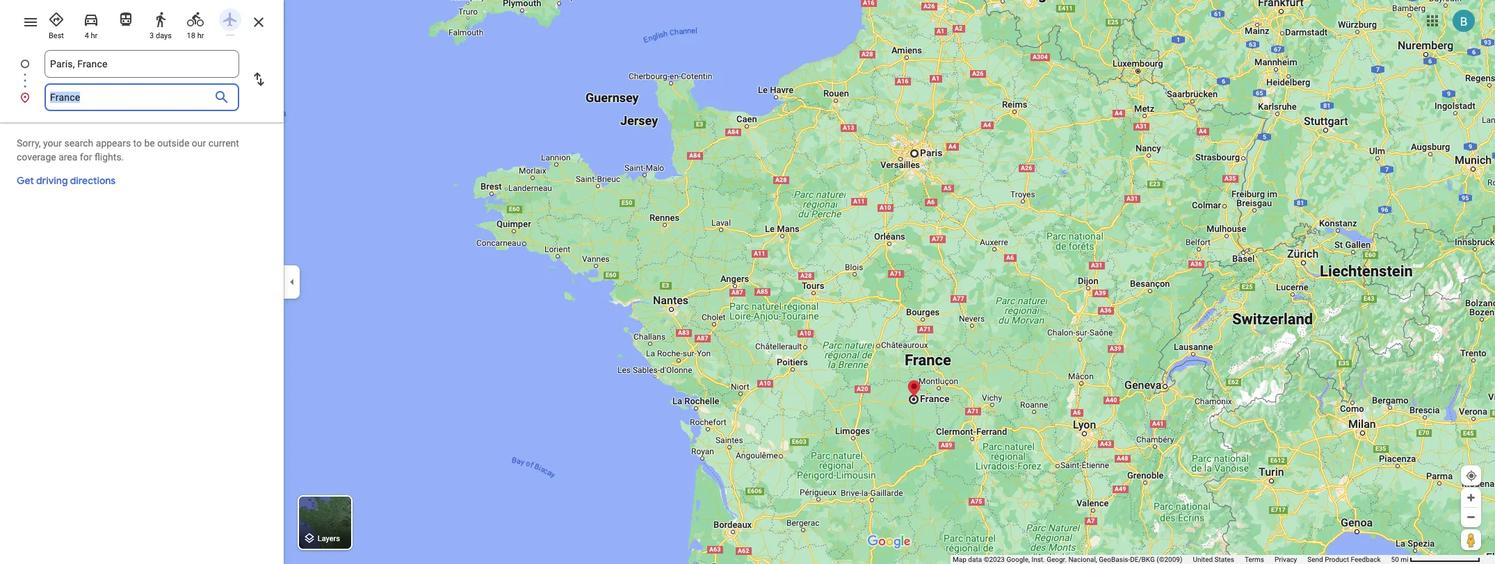 Task type: describe. For each thing, give the bounding box(es) containing it.
18 hr
[[187, 31, 204, 40]]

best
[[49, 31, 64, 40]]

privacy
[[1275, 557, 1298, 564]]

close directions image
[[250, 14, 267, 31]]

4 hr
[[85, 31, 98, 40]]

map data ©2023 google, inst. geogr. nacional, geobasis-de/bkg (©2009)
[[953, 557, 1183, 564]]

our
[[192, 138, 206, 149]]

zoom in image
[[1467, 493, 1477, 504]]

list inside google maps element
[[0, 50, 284, 111]]

Starting point Paris, France field
[[50, 56, 234, 72]]

terms button
[[1245, 556, 1265, 565]]

get
[[17, 175, 34, 187]]

inst.
[[1032, 557, 1045, 564]]

geobasis-
[[1099, 557, 1131, 564]]

zoom out image
[[1467, 513, 1477, 523]]

3 days
[[150, 31, 172, 40]]

©2023
[[984, 557, 1005, 564]]

driving image
[[83, 11, 99, 28]]

to
[[133, 138, 142, 149]]

get driving directions
[[17, 175, 116, 187]]

4 hr radio
[[77, 6, 106, 41]]

Best radio
[[42, 6, 71, 41]]

(©2009)
[[1157, 557, 1183, 564]]

get driving directions button
[[17, 174, 116, 188]]

terms
[[1245, 557, 1265, 564]]

outside
[[157, 138, 190, 149]]

driving
[[36, 175, 68, 187]]

18 hr radio
[[181, 6, 210, 41]]

3
[[150, 31, 154, 40]]

2 list item from the top
[[0, 83, 284, 111]]

google maps element
[[0, 0, 1496, 565]]

map
[[953, 557, 967, 564]]

50 mi button
[[1392, 557, 1481, 564]]

collapse side panel image
[[285, 275, 300, 290]]

search
[[64, 138, 93, 149]]

send product feedback button
[[1308, 556, 1381, 565]]

hr for 4 hr
[[91, 31, 98, 40]]

4
[[85, 31, 89, 40]]

united states
[[1193, 557, 1235, 564]]

for
[[80, 152, 92, 163]]

united states button
[[1193, 556, 1235, 565]]

appears
[[96, 138, 131, 149]]

hr for 18 hr
[[197, 31, 204, 40]]

transit image
[[118, 11, 134, 28]]

google,
[[1007, 557, 1030, 564]]

1 list item from the top
[[0, 50, 284, 95]]

layers
[[318, 535, 340, 544]]

reverse starting point and destination image
[[250, 71, 267, 88]]

none field destination france
[[50, 83, 210, 111]]



Task type: vqa. For each thing, say whether or not it's contained in the screenshot.
About This Result IMAGE
no



Task type: locate. For each thing, give the bounding box(es) containing it.
1 hr from the left
[[91, 31, 98, 40]]

sorry,
[[17, 138, 41, 149]]

none field down starting point paris, france field
[[50, 83, 210, 111]]

send
[[1308, 557, 1324, 564]]

none field starting point paris, france
[[50, 50, 234, 78]]

united
[[1193, 557, 1213, 564]]

states
[[1215, 557, 1235, 564]]

de/bkg
[[1131, 557, 1155, 564]]

footer inside google maps element
[[953, 556, 1392, 565]]

1 none field from the top
[[50, 50, 234, 78]]

send product feedback
[[1308, 557, 1381, 564]]

50
[[1392, 557, 1400, 564]]

None field
[[50, 50, 234, 78], [50, 83, 210, 111]]

cycling image
[[187, 11, 204, 28]]

0 horizontal spatial hr
[[91, 31, 98, 40]]

50 mi
[[1392, 557, 1409, 564]]

current
[[209, 138, 239, 149]]

nacional,
[[1069, 557, 1098, 564]]

list item
[[0, 50, 284, 95], [0, 83, 284, 111]]

18
[[187, 31, 195, 40]]

list item down starting point paris, france field
[[0, 83, 284, 111]]

Destination France field
[[50, 89, 210, 106]]

coverage
[[17, 152, 56, 163]]

0 vertical spatial none field
[[50, 50, 234, 78]]

1 horizontal spatial hr
[[197, 31, 204, 40]]

privacy button
[[1275, 556, 1298, 565]]

hr right the 4
[[91, 31, 98, 40]]

sorry, your search appears to be outside our current coverage area for flights.
[[17, 138, 239, 163]]

best travel modes image
[[48, 11, 65, 28]]

hr
[[91, 31, 98, 40], [197, 31, 204, 40]]

google account: brad klo  
(klobrad84@gmail.com) image
[[1453, 9, 1476, 32]]

2 hr from the left
[[197, 31, 204, 40]]

list item down 3 at the left of page
[[0, 50, 284, 95]]

1 vertical spatial none field
[[50, 83, 210, 111]]

none field down 3 at the left of page
[[50, 50, 234, 78]]

walking image
[[152, 11, 169, 28]]

mi
[[1401, 557, 1409, 564]]

flights.
[[95, 152, 124, 163]]

directions
[[70, 175, 116, 187]]

geogr.
[[1047, 557, 1067, 564]]

feedback
[[1351, 557, 1381, 564]]

show street view coverage image
[[1462, 530, 1482, 551]]

data
[[969, 557, 982, 564]]

None radio
[[216, 6, 245, 35]]

area
[[59, 152, 77, 163]]

hr right 18
[[197, 31, 204, 40]]

2 none field from the top
[[50, 83, 210, 111]]

flights image
[[222, 11, 239, 28]]

show your location image
[[1466, 470, 1478, 483]]

3 days radio
[[146, 6, 175, 41]]

None radio
[[111, 6, 141, 31]]

footer containing map data ©2023 google, inst. geogr. nacional, geobasis-de/bkg (©2009)
[[953, 556, 1392, 565]]

footer
[[953, 556, 1392, 565]]

directions main content
[[0, 0, 284, 565]]

list
[[0, 50, 284, 111]]

days
[[156, 31, 172, 40]]

your
[[43, 138, 62, 149]]

product
[[1325, 557, 1350, 564]]

be
[[144, 138, 155, 149]]



